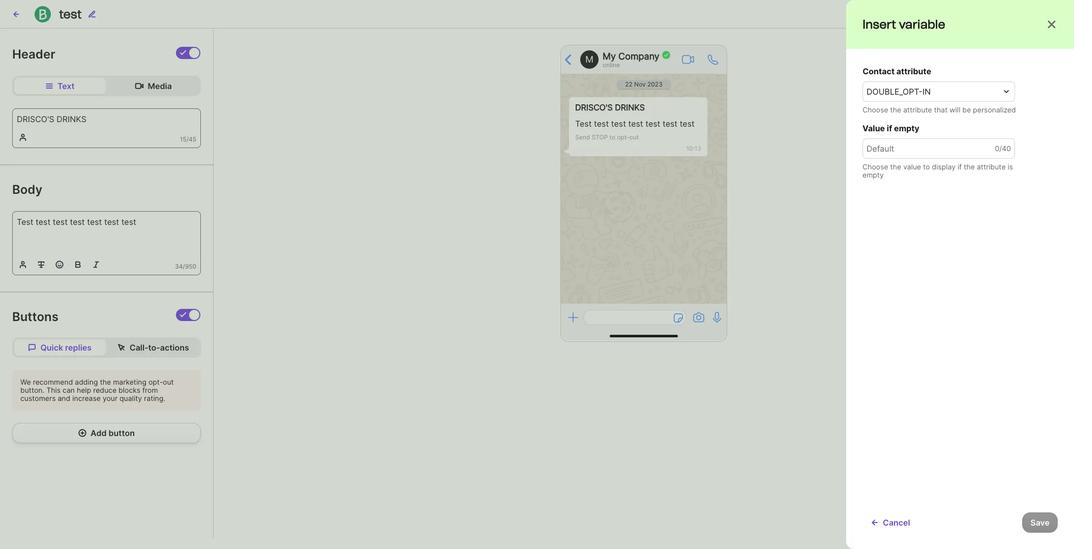 Task type: locate. For each thing, give the bounding box(es) containing it.
0 horizontal spatial empty
[[863, 170, 884, 179]]

text
[[57, 81, 75, 91]]

/
[[187, 135, 189, 143], [1000, 144, 1003, 153], [183, 263, 185, 270]]

the up your
[[100, 378, 111, 386]]

opt- right stop
[[618, 133, 630, 141]]

0 vertical spatial /
[[187, 135, 189, 143]]

quick replies button
[[14, 340, 106, 356]]

drinks
[[615, 102, 645, 112], [57, 114, 86, 124]]

drisco's up stop
[[576, 102, 613, 112]]

0 vertical spatial to
[[610, 133, 616, 141]]

2 vertical spatial /
[[183, 263, 185, 270]]

choose
[[863, 105, 889, 114], [863, 162, 889, 171]]

drinks inside rich text editor, main text field
[[57, 114, 86, 124]]

1 vertical spatial to
[[924, 162, 931, 171]]

1 vertical spatial out
[[163, 378, 174, 386]]

we
[[20, 378, 31, 386]]

1 vertical spatial test
[[17, 217, 33, 227]]

value
[[863, 123, 886, 133]]

40
[[1003, 144, 1012, 153]]

1 horizontal spatial drisco's drinks
[[576, 102, 645, 112]]

save button inside insert variable dialog
[[1023, 512, 1059, 533]]

0 vertical spatial choose
[[863, 105, 889, 114]]

950
[[185, 263, 196, 270]]

value if empty
[[863, 123, 920, 133]]

1 vertical spatial drinks
[[57, 114, 86, 124]]

drisco's down text button
[[17, 114, 54, 124]]

1 vertical spatial save
[[1031, 518, 1050, 528]]

1 choose from the top
[[863, 105, 889, 114]]

choose left value
[[863, 162, 889, 171]]

that
[[935, 105, 948, 114]]

stop
[[592, 133, 608, 141]]

1 horizontal spatial opt-
[[618, 133, 630, 141]]

cancel
[[883, 518, 911, 528]]

customers
[[20, 394, 56, 403]]

to-
[[148, 343, 160, 353]]

Rich Text Editor, main text field
[[13, 109, 201, 127]]

be
[[963, 105, 972, 114]]

attribute down in
[[904, 105, 933, 114]]

test
[[59, 6, 82, 21], [594, 119, 609, 129], [612, 119, 626, 129], [629, 119, 644, 129], [646, 119, 661, 129], [663, 119, 678, 129], [680, 119, 695, 129], [36, 217, 51, 227], [53, 217, 68, 227], [70, 217, 85, 227], [87, 217, 102, 227], [104, 217, 119, 227], [121, 217, 136, 227]]

header
[[12, 47, 55, 62]]

0 vertical spatial save
[[1041, 9, 1061, 19]]

1 horizontal spatial /
[[187, 135, 189, 143]]

test test test test test test test send stop to opt-out 10:13
[[576, 119, 702, 152]]

back button image
[[12, 10, 20, 18]]

double_opt-
[[867, 87, 923, 97]]

out
[[630, 133, 639, 141], [163, 378, 174, 386]]

add button
[[91, 428, 135, 438]]

display
[[933, 162, 956, 171]]

to
[[610, 133, 616, 141], [924, 162, 931, 171]]

34 / 950
[[175, 263, 196, 270]]

1 horizontal spatial drisco's
[[576, 102, 613, 112]]

empty right value
[[895, 123, 920, 133]]

test up send
[[576, 119, 592, 129]]

if
[[887, 123, 893, 133], [958, 162, 963, 171]]

0 vertical spatial drisco's
[[576, 102, 613, 112]]

1 vertical spatial choose
[[863, 162, 889, 171]]

to right value
[[924, 162, 931, 171]]

1 horizontal spatial to
[[924, 162, 931, 171]]

out right stop
[[630, 133, 639, 141]]

34
[[175, 263, 183, 270]]

test inside text field
[[17, 217, 33, 227]]

1 horizontal spatial if
[[958, 162, 963, 171]]

edit template name image
[[88, 10, 96, 18]]

body
[[12, 182, 42, 197]]

1 vertical spatial if
[[958, 162, 963, 171]]

save button
[[1033, 4, 1069, 24], [1023, 512, 1059, 533]]

2 choose from the top
[[863, 162, 889, 171]]

marketing
[[113, 378, 147, 386]]

company
[[619, 51, 660, 61]]

0 horizontal spatial out
[[163, 378, 174, 386]]

attribute left is
[[978, 162, 1006, 171]]

save
[[1041, 9, 1061, 19], [1031, 518, 1050, 528]]

Value if empty text field
[[863, 138, 1016, 159]]

opt- inside we recommend adding the marketing opt-out button. this can help reduce blocks from customers and increase your quality rating.
[[149, 378, 163, 386]]

attribute
[[897, 66, 932, 76], [904, 105, 933, 114], [978, 162, 1006, 171]]

m
[[586, 54, 594, 65]]

drisco's drinks down text button
[[17, 114, 86, 124]]

attribute up in
[[897, 66, 932, 76]]

0 horizontal spatial test
[[17, 217, 33, 227]]

if right value
[[887, 123, 893, 133]]

your
[[103, 394, 118, 403]]

0 horizontal spatial drisco's drinks
[[17, 114, 86, 124]]

1 vertical spatial drisco's drinks
[[17, 114, 86, 124]]

0 vertical spatial opt-
[[618, 133, 630, 141]]

we recommend adding the marketing opt-out button. this can help reduce blocks from customers and increase your quality rating.
[[20, 378, 174, 403]]

rating.
[[144, 394, 165, 403]]

test down the body
[[17, 217, 33, 227]]

0 vertical spatial drisco's drinks
[[576, 102, 645, 112]]

45
[[189, 135, 196, 143]]

1 vertical spatial empty
[[863, 170, 884, 179]]

empty inside choose the value to display if the attribute is empty
[[863, 170, 884, 179]]

/ inside insert variable dialog
[[1000, 144, 1003, 153]]

adding
[[75, 378, 98, 386]]

help
[[77, 386, 91, 395]]

add button button
[[12, 423, 201, 443]]

the
[[891, 105, 902, 114], [891, 162, 902, 171], [965, 162, 976, 171], [100, 378, 111, 386]]

the down double_opt-
[[891, 105, 902, 114]]

replies
[[65, 343, 92, 353]]

reduce
[[93, 386, 117, 395]]

buttons
[[12, 310, 58, 324]]

0 horizontal spatial opt-
[[149, 378, 163, 386]]

2 vertical spatial attribute
[[978, 162, 1006, 171]]

save button for cancel
[[1023, 512, 1059, 533]]

0 vertical spatial if
[[887, 123, 893, 133]]

if right "display" on the right
[[958, 162, 963, 171]]

0 horizontal spatial drinks
[[57, 114, 86, 124]]

can
[[63, 386, 75, 395]]

0 horizontal spatial /
[[183, 263, 185, 270]]

drinks down text
[[57, 114, 86, 124]]

1 vertical spatial drisco's
[[17, 114, 54, 124]]

0
[[996, 144, 1000, 153]]

1 horizontal spatial drinks
[[615, 102, 645, 112]]

1 horizontal spatial out
[[630, 133, 639, 141]]

empty
[[895, 123, 920, 133], [863, 170, 884, 179]]

blocks
[[119, 386, 141, 395]]

actions
[[160, 343, 189, 353]]

drisco's drinks down 22
[[576, 102, 645, 112]]

send
[[576, 133, 590, 141]]

2 horizontal spatial /
[[1000, 144, 1003, 153]]

choose for value
[[863, 162, 889, 171]]

choose up value
[[863, 105, 889, 114]]

1 vertical spatial opt-
[[149, 378, 163, 386]]

0 vertical spatial empty
[[895, 123, 920, 133]]

choose inside choose the value to display if the attribute is empty
[[863, 162, 889, 171]]

opt-
[[618, 133, 630, 141], [149, 378, 163, 386]]

test
[[576, 119, 592, 129], [17, 217, 33, 227]]

settings
[[932, 9, 965, 19]]

test inside test test test test test test test send stop to opt-out 10:13
[[576, 119, 592, 129]]

0 vertical spatial out
[[630, 133, 639, 141]]

choose for contact
[[863, 105, 889, 114]]

contact
[[863, 66, 895, 76]]

1 vertical spatial save button
[[1023, 512, 1059, 533]]

0 vertical spatial test
[[576, 119, 592, 129]]

if inside choose the value to display if the attribute is empty
[[958, 162, 963, 171]]

empty left value
[[863, 170, 884, 179]]

opt- inside test test test test test test test send stop to opt-out 10:13
[[618, 133, 630, 141]]

drinks down 22
[[615, 102, 645, 112]]

0 vertical spatial save button
[[1033, 4, 1069, 24]]

in
[[923, 87, 931, 97]]

1 vertical spatial /
[[1000, 144, 1003, 153]]

to inside test test test test test test test send stop to opt-out 10:13
[[610, 133, 616, 141]]

test for test test test test test test test
[[17, 217, 33, 227]]

22 nov 2023
[[626, 80, 663, 88]]

out right from at the bottom left of the page
[[163, 378, 174, 386]]

nov
[[635, 80, 646, 88]]

1 horizontal spatial test
[[576, 119, 592, 129]]

drisco's drinks
[[576, 102, 645, 112], [17, 114, 86, 124]]

0 horizontal spatial to
[[610, 133, 616, 141]]

drisco's
[[576, 102, 613, 112], [17, 114, 54, 124]]

save inside insert variable dialog
[[1031, 518, 1050, 528]]

save button for settings
[[1033, 4, 1069, 24]]

0 horizontal spatial drisco's
[[17, 114, 54, 124]]

to right stop
[[610, 133, 616, 141]]

opt- up rating.
[[149, 378, 163, 386]]



Task type: vqa. For each thing, say whether or not it's contained in the screenshot.
return icon related to Design
no



Task type: describe. For each thing, give the bounding box(es) containing it.
media
[[148, 81, 172, 91]]

attribute inside choose the value to display if the attribute is empty
[[978, 162, 1006, 171]]

quick replies
[[40, 343, 92, 353]]

cancel button
[[863, 512, 919, 533]]

contact attribute
[[863, 66, 932, 76]]

from
[[143, 386, 158, 395]]

call-
[[130, 343, 148, 353]]

22
[[626, 80, 633, 88]]

2023
[[648, 80, 663, 88]]

increase
[[72, 394, 101, 403]]

out inside test test test test test test test send stop to opt-out 10:13
[[630, 133, 639, 141]]

1 vertical spatial attribute
[[904, 105, 933, 114]]

test for test test test test test test test send stop to opt-out 10:13
[[576, 119, 592, 129]]

my
[[603, 51, 616, 61]]

quick
[[40, 343, 63, 353]]

insert variable
[[863, 17, 946, 32]]

insert variable dialog
[[847, 0, 1075, 549]]

0 horizontal spatial if
[[887, 123, 893, 133]]

the right "display" on the right
[[965, 162, 976, 171]]

variable
[[900, 17, 946, 32]]

recommend
[[33, 378, 73, 386]]

choose the value to display if the attribute is empty
[[863, 162, 1014, 179]]

double_opt-in button
[[863, 81, 1016, 102]]

button.
[[20, 386, 44, 395]]

personalized
[[974, 105, 1017, 114]]

button
[[109, 428, 135, 438]]

double_opt-in
[[867, 87, 931, 97]]

save for settings
[[1041, 9, 1061, 19]]

out inside we recommend adding the marketing opt-out button. this can help reduce blocks from customers and increase your quality rating.
[[163, 378, 174, 386]]

my company online
[[603, 51, 660, 68]]

15 / 45
[[180, 135, 196, 143]]

save for cancel
[[1031, 518, 1050, 528]]

15
[[180, 135, 187, 143]]

online
[[603, 61, 620, 68]]

add
[[91, 428, 107, 438]]

text button
[[14, 78, 106, 94]]

/ for drisco's drinks
[[187, 135, 189, 143]]

drisco's drinks inside rich text editor, main text field
[[17, 114, 86, 124]]

the left value
[[891, 162, 902, 171]]

value
[[904, 162, 922, 171]]

/ for test test test test test test test
[[183, 263, 185, 270]]

0 vertical spatial attribute
[[897, 66, 932, 76]]

drisco's inside rich text editor, main text field
[[17, 114, 54, 124]]

the inside we recommend adding the marketing opt-out button. this can help reduce blocks from customers and increase your quality rating.
[[100, 378, 111, 386]]

to inside choose the value to display if the attribute is empty
[[924, 162, 931, 171]]

10:13
[[687, 145, 702, 152]]

this
[[46, 386, 61, 395]]

and
[[58, 394, 70, 403]]

choose the attribute that will be personalized
[[863, 105, 1017, 114]]

is
[[1008, 162, 1014, 171]]

insert
[[863, 17, 897, 32]]

test test test test test test test
[[17, 217, 136, 227]]

quality
[[120, 394, 142, 403]]

call-to-actions button
[[108, 340, 199, 356]]

call-to-actions
[[130, 343, 189, 353]]

settings button
[[910, 4, 973, 24]]

0 vertical spatial drinks
[[615, 102, 645, 112]]

will
[[950, 105, 961, 114]]

0 / 40
[[996, 144, 1012, 153]]

Rich Text Editor, main text field
[[13, 212, 201, 255]]

media button
[[108, 78, 199, 94]]

1 horizontal spatial empty
[[895, 123, 920, 133]]



